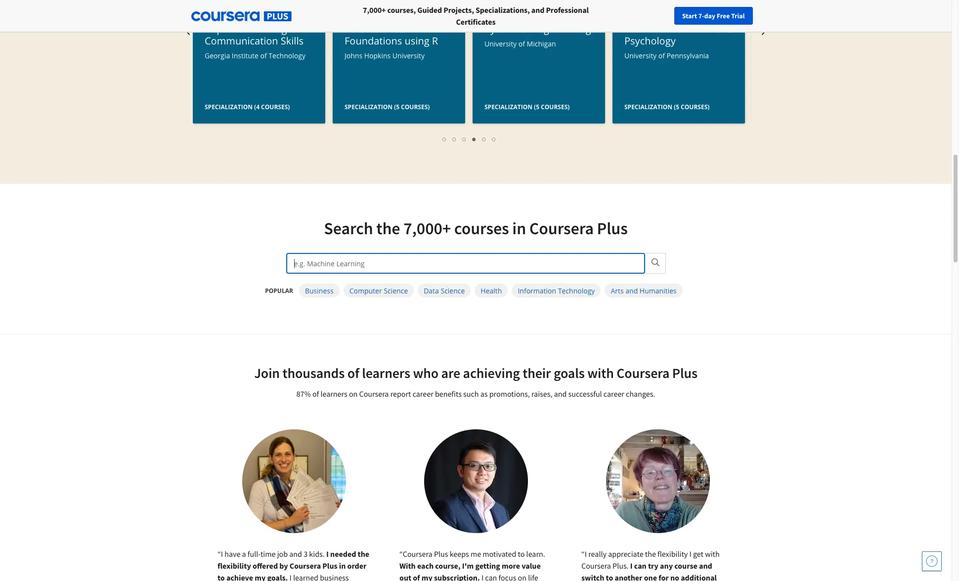 Task type: locate. For each thing, give the bounding box(es) containing it.
learner image abigail p. image
[[242, 430, 346, 534]]

1 horizontal spatial specialization (5 courses)
[[485, 103, 570, 111]]

science right computer
[[384, 286, 408, 296]]

data down 'search the 7,000+ courses in coursera plus' text field
[[424, 286, 439, 296]]

specialization inside improve your english communication skills. georgia institute of technology. specialization (4 courses) element
[[205, 103, 253, 111]]

to inside i needed the flexibility offered by coursera plus in order to achieve my goals.
[[217, 574, 225, 582]]

and right raises,
[[555, 389, 567, 399]]

johns
[[345, 51, 363, 60]]

3 courses) from the left
[[541, 103, 570, 111]]

in down needed
[[339, 562, 346, 572]]

foundations inside data science: foundations using r johns hopkins university
[[345, 34, 402, 48]]

arts and humanities button
[[605, 284, 683, 298]]

learners
[[362, 365, 411, 383], [321, 389, 348, 399]]

data for science:
[[345, 22, 366, 36]]

technology right information
[[559, 286, 596, 296]]

2 my from the left
[[422, 574, 433, 582]]

1 horizontal spatial career
[[604, 389, 625, 399]]

the
[[377, 218, 401, 239], [358, 550, 369, 560]]

1 science from the left
[[384, 286, 408, 296]]

2 horizontal spatial specialization (5 courses)
[[625, 103, 710, 111]]

2 specialization from the left
[[345, 103, 393, 111]]

specialization (5 courses) for university
[[485, 103, 570, 111]]

data inside button
[[424, 286, 439, 296]]

courses
[[455, 218, 510, 239]]

join thousands of learners who are achieving their goals with coursera plus
[[254, 365, 698, 383]]

one
[[644, 574, 657, 582]]

0 horizontal spatial learners
[[321, 389, 348, 399]]

list
[[198, 134, 742, 145]]

1 horizontal spatial i
[[326, 550, 329, 560]]

2 (5 from the left
[[534, 103, 540, 111]]

coursera plus image
[[191, 11, 292, 21]]

i
[[221, 550, 223, 560], [326, 550, 329, 560], [631, 562, 633, 572]]

4 courses) from the left
[[681, 103, 710, 111]]

1 specialization from the left
[[205, 103, 253, 111]]

and up python 3 programming university of michigan
[[532, 5, 545, 15]]

specialization inside python 3 programming. university of michigan. specialization (5 courses) element
[[485, 103, 533, 111]]

humanities
[[640, 286, 677, 296]]

information
[[518, 286, 557, 296]]

foundations inside foundations of positive psychology university of pennsylvania
[[625, 22, 682, 36]]

science for data science
[[441, 286, 465, 296]]

0 horizontal spatial university
[[393, 51, 425, 60]]

day
[[705, 11, 716, 20]]

1 horizontal spatial science
[[441, 286, 465, 296]]

university inside python 3 programming university of michigan
[[485, 39, 517, 48]]

3 left kids.
[[304, 550, 308, 560]]

2 horizontal spatial i
[[631, 562, 633, 572]]

science
[[384, 286, 408, 296], [441, 286, 465, 296]]

4 specialization from the left
[[625, 103, 673, 111]]

projects,
[[444, 5, 474, 15]]

of right institute
[[260, 51, 267, 60]]

my down offered
[[255, 574, 266, 582]]

specializations,
[[476, 5, 530, 15]]

0 horizontal spatial the
[[358, 550, 369, 560]]

3 inside python 3 programming university of michigan
[[520, 22, 525, 36]]

3 (5 from the left
[[674, 103, 680, 111]]

each
[[417, 562, 434, 572]]

3 right python
[[520, 22, 525, 36]]

to left learn.
[[518, 550, 525, 560]]

and inside the 7,000+ courses, guided projects, specializations, and professional certificates
[[532, 5, 545, 15]]

to inside i can try any course and switch to another one for no additiona
[[606, 574, 614, 582]]

87% of learners on coursera report career benefits such as promotions, raises, and successful career changes.
[[297, 389, 656, 399]]

2 science from the left
[[441, 286, 465, 296]]

are
[[442, 365, 461, 383]]

data up johns at top
[[345, 22, 366, 36]]

1 vertical spatial learners
[[321, 389, 348, 399]]

try
[[648, 562, 659, 572]]

of right 'out'
[[413, 574, 420, 582]]

and right course
[[699, 562, 713, 572]]

university down psychology
[[625, 51, 657, 60]]

1 vertical spatial the
[[358, 550, 369, 560]]

career down with
[[604, 389, 625, 399]]

1 career from the left
[[413, 389, 434, 399]]

the right search
[[377, 218, 401, 239]]

of left michigan
[[519, 39, 525, 48]]

and inside "button"
[[626, 286, 638, 296]]

2 horizontal spatial to
[[606, 574, 614, 582]]

science inside button
[[384, 286, 408, 296]]

find
[[742, 11, 754, 20]]

python 3 programming. university of michigan. specialization (5 courses) element
[[473, 0, 605, 201]]

in inside i needed the flexibility offered by coursera plus in order to achieve my goals.
[[339, 562, 346, 572]]

0 horizontal spatial specialization (5 courses)
[[345, 103, 430, 111]]

0 horizontal spatial career
[[413, 389, 434, 399]]

87%
[[297, 389, 311, 399]]

my inside the coursera plus keeps me motivated to learn. with each course, i'm getting more value out of my subscription.
[[422, 574, 433, 582]]

Search the 7,000+ courses in Coursera Plus text field
[[287, 254, 645, 274]]

needed
[[330, 550, 356, 560]]

keeps
[[450, 550, 469, 560]]

getting
[[475, 562, 500, 572]]

0 horizontal spatial 3
[[304, 550, 308, 560]]

order
[[347, 562, 367, 572]]

0 vertical spatial 7,000+
[[363, 5, 386, 15]]

specialization (4 courses)
[[205, 103, 290, 111]]

i inside i needed the flexibility offered by coursera plus in order to achieve my goals.
[[326, 550, 329, 560]]

me
[[471, 550, 481, 560]]

(5
[[394, 103, 400, 111], [534, 103, 540, 111], [674, 103, 680, 111]]

psychology
[[625, 34, 676, 48]]

1 horizontal spatial 3
[[463, 135, 467, 144]]

0 vertical spatial data
[[345, 22, 366, 36]]

find your new career link
[[737, 10, 809, 22]]

courses) for r
[[401, 103, 430, 111]]

0 vertical spatial in
[[513, 218, 527, 239]]

next slide image
[[754, 15, 778, 39]]

report
[[391, 389, 411, 399]]

motivated
[[483, 550, 517, 560]]

join
[[254, 365, 280, 383]]

1 horizontal spatial to
[[518, 550, 525, 560]]

1 specialization (5 courses) from the left
[[345, 103, 430, 111]]

5
[[483, 135, 487, 144]]

their
[[523, 365, 551, 383]]

0 horizontal spatial to
[[217, 574, 225, 582]]

search the 7,000+ courses in coursera plus
[[324, 218, 628, 239]]

as
[[481, 389, 488, 399]]

2 courses) from the left
[[401, 103, 430, 111]]

0 horizontal spatial foundations
[[345, 34, 402, 48]]

science:
[[369, 22, 406, 36]]

plus
[[598, 218, 628, 239], [673, 365, 698, 383], [434, 550, 448, 560], [323, 562, 338, 572]]

0 horizontal spatial my
[[255, 574, 266, 582]]

0 vertical spatial learners
[[362, 365, 411, 383]]

2 horizontal spatial university
[[625, 51, 657, 60]]

specialization for psychology
[[625, 103, 673, 111]]

courses) for of
[[541, 103, 570, 111]]

technology
[[269, 51, 306, 60], [559, 286, 596, 296]]

arts
[[611, 286, 624, 296]]

data science: foundations using r johns hopkins university
[[345, 22, 438, 60]]

career down who at the bottom of the page
[[413, 389, 434, 399]]

to inside the coursera plus keeps me motivated to learn. with each course, i'm getting more value out of my subscription.
[[518, 550, 525, 560]]

None search field
[[136, 6, 374, 26]]

0 horizontal spatial data
[[345, 22, 366, 36]]

1 horizontal spatial technology
[[559, 286, 596, 296]]

in
[[513, 218, 527, 239], [339, 562, 346, 572]]

foundations up hopkins
[[345, 34, 402, 48]]

0 horizontal spatial technology
[[269, 51, 306, 60]]

specialization inside the data science: foundations using r. johns hopkins university. specialization (5 courses) element
[[345, 103, 393, 111]]

0 horizontal spatial in
[[339, 562, 346, 572]]

and right the arts
[[626, 286, 638, 296]]

free
[[717, 11, 731, 20]]

improve your english communication skills. georgia institute of technology. specialization (4 courses) element
[[193, 0, 325, 201]]

programming
[[528, 22, 591, 36]]

2 specialization (5 courses) from the left
[[485, 103, 570, 111]]

my down each
[[422, 574, 433, 582]]

to right switch at right
[[606, 574, 614, 582]]

0 vertical spatial 3
[[520, 22, 525, 36]]

specialization inside foundations of positive psychology . university of pennsylvania. specialization (5 courses) element
[[625, 103, 673, 111]]

1 vertical spatial 7,000+
[[404, 218, 451, 239]]

0 horizontal spatial science
[[384, 286, 408, 296]]

specialization for using
[[345, 103, 393, 111]]

i for needed
[[326, 550, 329, 560]]

1 horizontal spatial data
[[424, 286, 439, 296]]

university
[[485, 39, 517, 48], [393, 51, 425, 60], [625, 51, 657, 60]]

2 horizontal spatial 3
[[520, 22, 525, 36]]

coursera plus keeps me motivated to learn. with each course, i'm getting more value out of my subscription.
[[400, 550, 545, 582]]

of right 87%
[[313, 389, 319, 399]]

your
[[756, 11, 769, 20]]

communication
[[205, 34, 278, 48]]

have
[[225, 550, 240, 560]]

0 horizontal spatial 7,000+
[[363, 5, 386, 15]]

hopkins
[[364, 51, 391, 60]]

courses)
[[261, 103, 290, 111], [401, 103, 430, 111], [541, 103, 570, 111], [681, 103, 710, 111]]

help center image
[[927, 556, 939, 568]]

3 specialization (5 courses) from the left
[[625, 103, 710, 111]]

6 button
[[490, 134, 500, 145]]

1 vertical spatial technology
[[559, 286, 596, 296]]

university down using at the left top of page
[[393, 51, 425, 60]]

career
[[785, 11, 804, 20]]

positive
[[697, 22, 732, 36]]

1 (5 from the left
[[394, 103, 400, 111]]

0 vertical spatial technology
[[269, 51, 306, 60]]

1 courses) from the left
[[261, 103, 290, 111]]

1 horizontal spatial foundations
[[625, 22, 682, 36]]

science down 'search the 7,000+ courses in coursera plus' text field
[[441, 286, 465, 296]]

subscription.
[[434, 574, 480, 582]]

specialization
[[205, 103, 253, 111], [345, 103, 393, 111], [485, 103, 533, 111], [625, 103, 673, 111]]

of inside python 3 programming university of michigan
[[519, 39, 525, 48]]

0 horizontal spatial (5
[[394, 103, 400, 111]]

2 vertical spatial 3
[[304, 550, 308, 560]]

3
[[520, 22, 525, 36], [463, 135, 467, 144], [304, 550, 308, 560]]

0 vertical spatial the
[[377, 218, 401, 239]]

i left the can
[[631, 562, 633, 572]]

1 vertical spatial 3
[[463, 135, 467, 144]]

learners up report
[[362, 365, 411, 383]]

university inside data science: foundations using r johns hopkins university
[[393, 51, 425, 60]]

my
[[255, 574, 266, 582], [422, 574, 433, 582]]

5 button
[[480, 134, 490, 145]]

technology down skills on the left top of the page
[[269, 51, 306, 60]]

university down python
[[485, 39, 517, 48]]

1 horizontal spatial my
[[422, 574, 433, 582]]

technology inside button
[[559, 286, 596, 296]]

i inside i can try any course and switch to another one for no additiona
[[631, 562, 633, 572]]

data inside data science: foundations using r johns hopkins university
[[345, 22, 366, 36]]

for
[[659, 574, 669, 582]]

plus inside i needed the flexibility offered by coursera plus in order to achieve my goals.
[[323, 562, 338, 572]]

3 left the 4 button
[[463, 135, 467, 144]]

on
[[349, 389, 358, 399]]

1 vertical spatial data
[[424, 286, 439, 296]]

1 my from the left
[[255, 574, 266, 582]]

specialization for university
[[485, 103, 533, 111]]

foundations up pennsylvania
[[625, 22, 682, 36]]

find your new career
[[742, 11, 804, 20]]

specialization (5 courses) for psychology
[[625, 103, 710, 111]]

courses) for university
[[681, 103, 710, 111]]

in right courses
[[513, 218, 527, 239]]

2 horizontal spatial (5
[[674, 103, 680, 111]]

to down flexibility
[[217, 574, 225, 582]]

3 specialization from the left
[[485, 103, 533, 111]]

to
[[518, 550, 525, 560], [217, 574, 225, 582], [606, 574, 614, 582]]

list containing 1
[[198, 134, 742, 145]]

institute
[[232, 51, 258, 60]]

3 button
[[460, 134, 470, 145]]

7,000+
[[363, 5, 386, 15], [404, 218, 451, 239]]

i right kids.
[[326, 550, 329, 560]]

learners left on
[[321, 389, 348, 399]]

of inside the coursera plus keeps me motivated to learn. with each course, i'm getting more value out of my subscription.
[[413, 574, 420, 582]]

computer
[[350, 286, 382, 296]]

the up order
[[358, 550, 369, 560]]

1 horizontal spatial in
[[513, 218, 527, 239]]

learner image shi jie f. image
[[424, 430, 528, 534]]

0 horizontal spatial i
[[221, 550, 223, 560]]

such
[[464, 389, 479, 399]]

changes.
[[627, 389, 656, 399]]

of
[[685, 22, 694, 36], [519, 39, 525, 48], [260, 51, 267, 60], [659, 51, 665, 60], [348, 365, 360, 383], [313, 389, 319, 399], [413, 574, 420, 582]]

1 vertical spatial in
[[339, 562, 346, 572]]

1 horizontal spatial (5
[[534, 103, 540, 111]]

1 horizontal spatial 7,000+
[[404, 218, 451, 239]]

1 horizontal spatial university
[[485, 39, 517, 48]]

technology inside improve your english communication skills georgia institute of technology
[[269, 51, 306, 60]]

i left have
[[221, 550, 223, 560]]

science inside button
[[441, 286, 465, 296]]



Task type: describe. For each thing, give the bounding box(es) containing it.
data for science
[[424, 286, 439, 296]]

data science
[[424, 286, 465, 296]]

i'm
[[462, 562, 474, 572]]

and inside i can try any course and switch to another one for no additiona
[[699, 562, 713, 572]]

coursera inside i needed the flexibility offered by coursera plus in order to achieve my goals.
[[290, 562, 321, 572]]

learner image inés k. image
[[606, 430, 710, 534]]

with
[[588, 365, 614, 383]]

4
[[473, 135, 477, 144]]

business button
[[299, 284, 340, 298]]

any
[[660, 562, 673, 572]]

by
[[279, 562, 288, 572]]

1 button
[[440, 134, 450, 145]]

(4
[[254, 103, 260, 111]]

my inside i needed the flexibility offered by coursera plus in order to achieve my goals.
[[255, 574, 266, 582]]

of down the start
[[685, 22, 694, 36]]

and right job
[[289, 550, 302, 560]]

business
[[305, 286, 334, 296]]

your
[[246, 22, 267, 36]]

value
[[522, 562, 541, 572]]

1 horizontal spatial the
[[377, 218, 401, 239]]

benefits
[[435, 389, 462, 399]]

promotions,
[[490, 389, 530, 399]]

foundations of positive psychology university of pennsylvania
[[625, 22, 732, 60]]

previous slide image
[[175, 15, 199, 39]]

offered
[[253, 562, 278, 572]]

course
[[675, 562, 698, 572]]

i for can
[[631, 562, 633, 572]]

computer science
[[350, 286, 408, 296]]

goals.
[[267, 574, 288, 582]]

7-
[[699, 11, 705, 20]]

professional
[[546, 5, 589, 15]]

r
[[432, 34, 438, 48]]

data science button
[[418, 284, 471, 298]]

can
[[635, 562, 647, 572]]

(5 for university
[[674, 103, 680, 111]]

specialization (5 courses) for using
[[345, 103, 430, 111]]

learn.
[[527, 550, 545, 560]]

7,000+ courses, guided projects, specializations, and professional certificates
[[363, 5, 589, 27]]

switch
[[582, 574, 605, 582]]

kids.
[[309, 550, 325, 560]]

guided
[[418, 5, 442, 15]]

achieve
[[226, 574, 253, 582]]

successful
[[569, 389, 603, 399]]

i have a full-time job and 3 kids.
[[221, 550, 326, 560]]

trial
[[732, 11, 745, 20]]

(5 for r
[[394, 103, 400, 111]]

out
[[400, 574, 412, 582]]

specialization for communication
[[205, 103, 253, 111]]

of up on
[[348, 365, 360, 383]]

science for computer science
[[384, 286, 408, 296]]

a
[[242, 550, 246, 560]]

improve your english communication skills georgia institute of technology
[[205, 22, 306, 60]]

coursera inside the coursera plus keeps me motivated to learn. with each course, i'm getting more value out of my subscription.
[[403, 550, 433, 560]]

4 button
[[470, 134, 480, 145]]

plus inside the coursera plus keeps me motivated to learn. with each course, i'm getting more value out of my subscription.
[[434, 550, 448, 560]]

2 career from the left
[[604, 389, 625, 399]]

information technology button
[[512, 284, 601, 298]]

2
[[453, 135, 457, 144]]

georgia
[[205, 51, 230, 60]]

health
[[481, 286, 502, 296]]

7,000+ inside the 7,000+ courses, guided projects, specializations, and professional certificates
[[363, 5, 386, 15]]

courses,
[[388, 5, 416, 15]]

python 3 programming university of michigan
[[485, 22, 591, 48]]

3 inside button
[[463, 135, 467, 144]]

start 7-day free trial
[[683, 11, 745, 20]]

certificates
[[457, 17, 496, 27]]

data science: foundations using r. johns hopkins university. specialization (5 courses) element
[[333, 0, 465, 201]]

goals
[[554, 365, 585, 383]]

of down psychology
[[659, 51, 665, 60]]

english
[[270, 22, 303, 36]]

1 horizontal spatial learners
[[362, 365, 411, 383]]

1
[[443, 135, 447, 144]]

arts and humanities
[[611, 286, 677, 296]]

another
[[615, 574, 643, 582]]

new
[[770, 11, 783, 20]]

improve
[[205, 22, 243, 36]]

start
[[683, 11, 698, 20]]

raises,
[[532, 389, 553, 399]]

michigan
[[527, 39, 556, 48]]

flexibility
[[217, 562, 251, 572]]

python
[[485, 22, 517, 36]]

skills
[[281, 34, 304, 48]]

who
[[413, 365, 439, 383]]

achieving
[[463, 365, 520, 383]]

2 button
[[450, 134, 460, 145]]

(5 for of
[[534, 103, 540, 111]]

using
[[405, 34, 430, 48]]

of inside improve your english communication skills georgia institute of technology
[[260, 51, 267, 60]]

6
[[493, 135, 497, 144]]

with
[[400, 562, 416, 572]]

the inside i needed the flexibility offered by coursera plus in order to achieve my goals.
[[358, 550, 369, 560]]

university inside foundations of positive psychology university of pennsylvania
[[625, 51, 657, 60]]

i for have
[[221, 550, 223, 560]]

more
[[502, 562, 520, 572]]

foundations of positive psychology . university of pennsylvania. specialization (5 courses) element
[[613, 0, 745, 201]]

courses) for skills
[[261, 103, 290, 111]]

full-
[[248, 550, 260, 560]]

popular
[[265, 287, 293, 295]]

i can try any course and switch to another one for no additiona
[[582, 562, 717, 582]]



Task type: vqa. For each thing, say whether or not it's contained in the screenshot.


